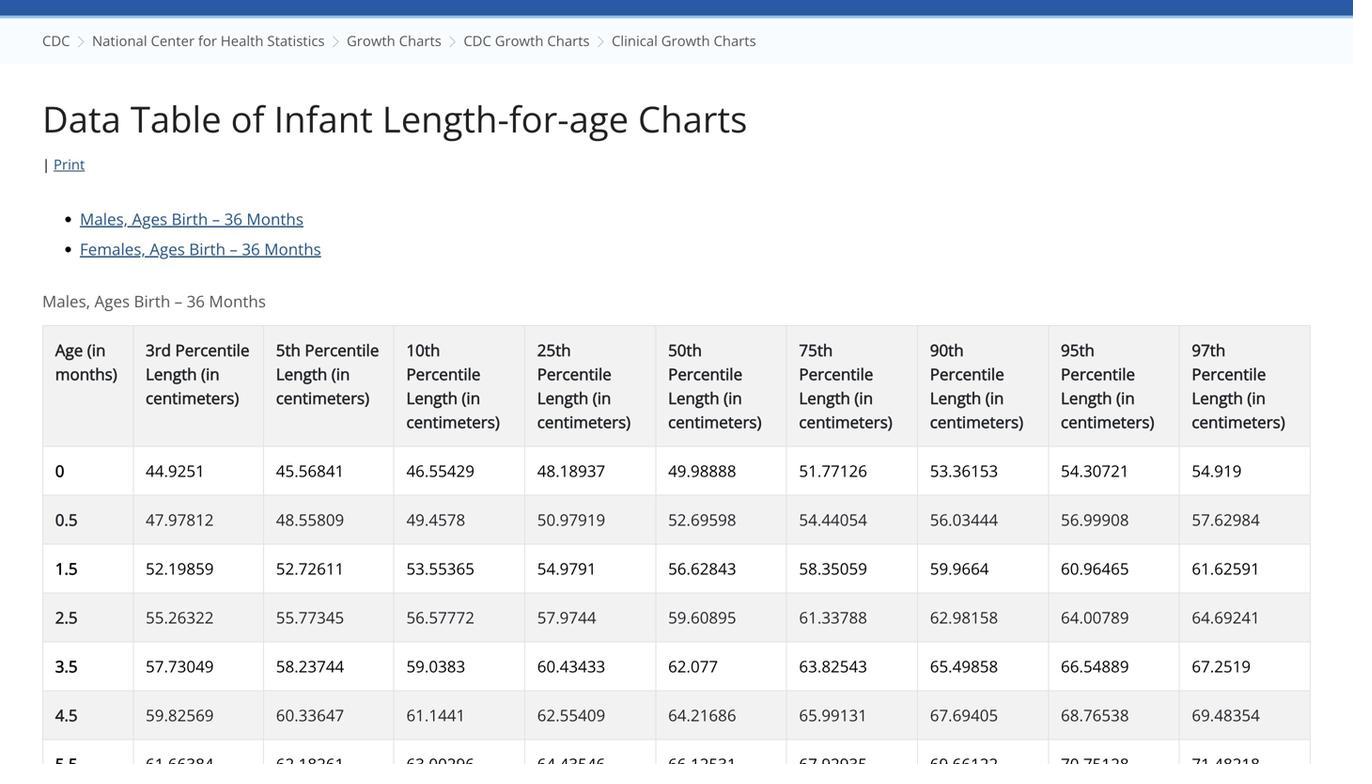 Task type: locate. For each thing, give the bounding box(es) containing it.
length for 50th
[[668, 387, 720, 409]]

– down the males, ages birth – 36 months "link"
[[230, 238, 238, 260]]

(in inside 5th percentile length (in centimeters)
[[331, 363, 350, 385]]

2 horizontal spatial growth
[[661, 31, 710, 50]]

birth up 3rd at left top
[[134, 290, 170, 312]]

length inside 75th percentile length (in centimeters)
[[799, 387, 850, 409]]

length down 25th
[[537, 387, 589, 409]]

1 vertical spatial ages
[[150, 238, 185, 260]]

percentile down the '75th'
[[799, 363, 873, 385]]

males, up age
[[42, 290, 90, 312]]

data table of infant length-for-age charts
[[42, 94, 747, 143]]

centimeters) for 95th percentile length (in centimeters)
[[1061, 411, 1154, 433]]

52.69598
[[668, 509, 736, 530]]

clinical growth charts
[[612, 31, 756, 50]]

percentile right 3rd at left top
[[175, 339, 250, 361]]

62.98158
[[930, 607, 998, 628]]

centimeters) up 51.77126
[[799, 411, 893, 433]]

(in inside 10th percentile length (in centimeters)
[[462, 387, 480, 409]]

1 vertical spatial 36
[[242, 238, 260, 260]]

percentile for 75th
[[799, 363, 873, 385]]

2 vertical spatial ages
[[94, 290, 130, 312]]

61.62591
[[1192, 558, 1260, 579]]

charts
[[399, 31, 442, 50], [547, 31, 590, 50], [714, 31, 756, 50], [638, 94, 747, 143]]

(in inside 3rd percentile length (in centimeters)
[[201, 363, 220, 385]]

36 down the males, ages birth – 36 months "link"
[[242, 238, 260, 260]]

1 vertical spatial months
[[264, 238, 321, 260]]

cdc for cdc
[[42, 31, 70, 50]]

3rd
[[146, 339, 171, 361]]

percentile inside 50th percentile length (in centimeters)
[[668, 363, 743, 385]]

length inside 10th percentile length (in centimeters)
[[406, 387, 458, 409]]

length down the '75th'
[[799, 387, 850, 409]]

– up females, ages birth – 36 months link on the left
[[212, 208, 220, 230]]

0 vertical spatial months
[[247, 208, 304, 230]]

percentile inside 90th percentile length (in centimeters)
[[930, 363, 1004, 385]]

males, inside | print males, ages birth – 36 months females, ages birth – 36 months
[[80, 208, 128, 230]]

males,
[[80, 208, 128, 230], [42, 290, 90, 312]]

growth right statistics
[[347, 31, 395, 50]]

length inside 5th percentile length (in centimeters)
[[276, 363, 327, 385]]

67.2519
[[1192, 655, 1251, 677]]

length down 90th
[[930, 387, 981, 409]]

birth down the males, ages birth – 36 months "link"
[[189, 238, 226, 260]]

ages
[[132, 208, 167, 230], [150, 238, 185, 260], [94, 290, 130, 312]]

centimeters) for 10th percentile length (in centimeters)
[[406, 411, 500, 433]]

centimeters) inside 3rd percentile length (in centimeters)
[[146, 387, 239, 409]]

length inside 95th percentile length (in centimeters)
[[1061, 387, 1112, 409]]

centimeters) up 54.919
[[1192, 411, 1285, 433]]

ages up 'females,'
[[132, 208, 167, 230]]

97th
[[1192, 339, 1226, 361]]

national center for health statistics link
[[92, 30, 325, 52]]

cdc right growth charts
[[464, 31, 491, 50]]

60.43433
[[537, 655, 605, 677]]

46.55429
[[406, 460, 475, 482]]

centimeters) up 46.55429
[[406, 411, 500, 433]]

(in inside 50th percentile length (in centimeters)
[[724, 387, 742, 409]]

58.23744
[[276, 655, 344, 677]]

50.97919
[[537, 509, 605, 530]]

birth up females, ages birth – 36 months link on the left
[[172, 208, 208, 230]]

centimeters) for 75th percentile length (in centimeters)
[[799, 411, 893, 433]]

2 growth from the left
[[495, 31, 544, 50]]

(in for 3rd
[[201, 363, 220, 385]]

ages down 'females,'
[[94, 290, 130, 312]]

percentile right 5th
[[305, 339, 379, 361]]

percentile inside 97th percentile length (in centimeters)
[[1192, 363, 1266, 385]]

0 vertical spatial males,
[[80, 208, 128, 230]]

53.36153
[[930, 460, 998, 482]]

36 up females, ages birth – 36 months link on the left
[[224, 208, 242, 230]]

percentile inside 75th percentile length (in centimeters)
[[799, 363, 873, 385]]

percentile inside 3rd percentile length (in centimeters)
[[175, 339, 250, 361]]

36 down females, ages birth – 36 months link on the left
[[187, 290, 205, 312]]

percentile for 90th
[[930, 363, 1004, 385]]

for-
[[509, 94, 569, 143]]

length inside 3rd percentile length (in centimeters)
[[146, 363, 197, 385]]

cdc left national
[[42, 31, 70, 50]]

56.62843
[[668, 558, 736, 579]]

percentile down the 50th
[[668, 363, 743, 385]]

percentile down 90th
[[930, 363, 1004, 385]]

0 horizontal spatial cdc
[[42, 31, 70, 50]]

90th
[[930, 339, 964, 361]]

25th percentile length (in centimeters)
[[537, 339, 631, 433]]

centimeters) up 53.36153 on the right of page
[[930, 411, 1024, 433]]

59.82569
[[146, 704, 214, 726]]

62.55409
[[537, 704, 605, 726]]

centimeters) for 50th percentile length (in centimeters)
[[668, 411, 762, 433]]

54.44054
[[799, 509, 867, 530]]

1 horizontal spatial cdc
[[464, 31, 491, 50]]

growth up for-
[[495, 31, 544, 50]]

percentile for 95th
[[1061, 363, 1135, 385]]

(in for 25th
[[593, 387, 611, 409]]

1 cdc from the left
[[42, 31, 70, 50]]

(in inside 90th percentile length (in centimeters)
[[986, 387, 1004, 409]]

64.21686
[[668, 704, 736, 726]]

length down the "10th"
[[406, 387, 458, 409]]

1 vertical spatial –
[[230, 238, 238, 260]]

percentile inside 10th percentile length (in centimeters)
[[406, 363, 481, 385]]

growth
[[347, 31, 395, 50], [495, 31, 544, 50], [661, 31, 710, 50]]

clinical growth charts link
[[612, 30, 756, 52]]

ages down the males, ages birth – 36 months "link"
[[150, 238, 185, 260]]

center
[[151, 31, 195, 50]]

percentile down the "10th"
[[406, 363, 481, 385]]

66.54889
[[1061, 655, 1129, 677]]

length inside 97th percentile length (in centimeters)
[[1192, 387, 1243, 409]]

percentile down 95th
[[1061, 363, 1135, 385]]

centimeters) up 49.98888
[[668, 411, 762, 433]]

3 growth from the left
[[661, 31, 710, 50]]

(in for 10th
[[462, 387, 480, 409]]

0 horizontal spatial growth
[[347, 31, 395, 50]]

36
[[224, 208, 242, 230], [242, 238, 260, 260], [187, 290, 205, 312]]

growth right clinical
[[661, 31, 710, 50]]

1 vertical spatial males,
[[42, 290, 90, 312]]

2 vertical spatial birth
[[134, 290, 170, 312]]

percentile for 97th
[[1192, 363, 1266, 385]]

length down 3rd at left top
[[146, 363, 197, 385]]

0 horizontal spatial –
[[174, 290, 182, 312]]

1 horizontal spatial –
[[212, 208, 220, 230]]

(in inside 75th percentile length (in centimeters)
[[855, 387, 873, 409]]

length down 5th
[[276, 363, 327, 385]]

centimeters) down 5th
[[276, 387, 369, 409]]

75th
[[799, 339, 833, 361]]

(in inside 95th percentile length (in centimeters)
[[1116, 387, 1135, 409]]

(in inside 97th percentile length (in centimeters)
[[1247, 387, 1266, 409]]

52.19859
[[146, 558, 214, 579]]

58.35059
[[799, 558, 867, 579]]

months
[[247, 208, 304, 230], [264, 238, 321, 260], [209, 290, 266, 312]]

(in inside 25th percentile length (in centimeters)
[[593, 387, 611, 409]]

percentile down 97th
[[1192, 363, 1266, 385]]

length inside 50th percentile length (in centimeters)
[[668, 387, 720, 409]]

|
[[42, 155, 50, 174]]

(in
[[87, 339, 106, 361], [201, 363, 220, 385], [331, 363, 350, 385], [462, 387, 480, 409], [593, 387, 611, 409], [724, 387, 742, 409], [855, 387, 873, 409], [986, 387, 1004, 409], [1116, 387, 1135, 409], [1247, 387, 1266, 409]]

males, up 'females,'
[[80, 208, 128, 230]]

centimeters) down 3rd at left top
[[146, 387, 239, 409]]

69.48354
[[1192, 704, 1260, 726]]

57.9744
[[537, 607, 596, 628]]

centimeters) for 90th percentile length (in centimeters)
[[930, 411, 1024, 433]]

length inside 25th percentile length (in centimeters)
[[537, 387, 589, 409]]

54.919
[[1192, 460, 1242, 482]]

percentile inside 5th percentile length (in centimeters)
[[305, 339, 379, 361]]

length down the 50th
[[668, 387, 720, 409]]

2 cdc from the left
[[464, 31, 491, 50]]

1.5
[[55, 558, 78, 579]]

length
[[146, 363, 197, 385], [276, 363, 327, 385], [406, 387, 458, 409], [537, 387, 589, 409], [668, 387, 720, 409], [799, 387, 850, 409], [930, 387, 981, 409], [1061, 387, 1112, 409], [1192, 387, 1243, 409]]

– down females, ages birth – 36 months link on the left
[[174, 290, 182, 312]]

length down 97th
[[1192, 387, 1243, 409]]

0 vertical spatial ages
[[132, 208, 167, 230]]

centimeters) up 54.30721
[[1061, 411, 1154, 433]]

data
[[42, 94, 121, 143]]

length for 10th
[[406, 387, 458, 409]]

percentile for 10th
[[406, 363, 481, 385]]

61.1441
[[406, 704, 465, 726]]

56.99908
[[1061, 509, 1129, 530]]

63.82543
[[799, 655, 867, 677]]

1 horizontal spatial growth
[[495, 31, 544, 50]]

length for 95th
[[1061, 387, 1112, 409]]

table
[[130, 94, 221, 143]]

females, ages birth – 36 months link
[[80, 238, 321, 260]]

length inside 90th percentile length (in centimeters)
[[930, 387, 981, 409]]

centimeters) up 48.18937
[[537, 411, 631, 433]]

length-
[[382, 94, 509, 143]]

65.99131
[[799, 704, 867, 726]]

2 horizontal spatial –
[[230, 238, 238, 260]]

percentile down 25th
[[537, 363, 612, 385]]

centimeters) inside 5th percentile length (in centimeters)
[[276, 387, 369, 409]]

59.0383
[[406, 655, 465, 677]]

75th percentile length (in centimeters)
[[799, 339, 893, 433]]

length for 90th
[[930, 387, 981, 409]]

length down 95th
[[1061, 387, 1112, 409]]

length for 97th
[[1192, 387, 1243, 409]]

percentile inside 25th percentile length (in centimeters)
[[537, 363, 612, 385]]

45.56841
[[276, 460, 344, 482]]

0 vertical spatial –
[[212, 208, 220, 230]]

97th percentile length (in centimeters)
[[1192, 339, 1285, 433]]

percentile inside 95th percentile length (in centimeters)
[[1061, 363, 1135, 385]]

cdc
[[42, 31, 70, 50], [464, 31, 491, 50]]



Task type: vqa. For each thing, say whether or not it's contained in the screenshot.
59.0383
yes



Task type: describe. For each thing, give the bounding box(es) containing it.
percentile for 5th
[[305, 339, 379, 361]]

57.73049
[[146, 655, 214, 677]]

centimeters) for 5th percentile length (in centimeters)
[[276, 387, 369, 409]]

length for 25th
[[537, 387, 589, 409]]

growth charts
[[347, 31, 442, 50]]

length for 3rd
[[146, 363, 197, 385]]

49.98888
[[668, 460, 736, 482]]

55.26322
[[146, 607, 214, 628]]

1 vertical spatial birth
[[189, 238, 226, 260]]

growth charts link
[[347, 30, 442, 52]]

10th percentile length (in centimeters)
[[406, 339, 500, 433]]

65.49858
[[930, 655, 998, 677]]

for
[[198, 31, 217, 50]]

57.62984
[[1192, 509, 1260, 530]]

53.55365
[[406, 558, 475, 579]]

(in for 75th
[[855, 387, 873, 409]]

national
[[92, 31, 147, 50]]

50th
[[668, 339, 702, 361]]

print link
[[54, 154, 85, 175]]

(in for 97th
[[1247, 387, 1266, 409]]

statistics
[[267, 31, 325, 50]]

95th
[[1061, 339, 1095, 361]]

68.76538
[[1061, 704, 1129, 726]]

growth for cdc growth charts
[[495, 31, 544, 50]]

length for 5th
[[276, 363, 327, 385]]

3rd percentile length (in centimeters)
[[146, 339, 250, 409]]

(in for 50th
[[724, 387, 742, 409]]

infant
[[274, 94, 373, 143]]

| print males, ages birth – 36 months females, ages birth – 36 months
[[42, 155, 321, 260]]

age
[[55, 339, 83, 361]]

5th
[[276, 339, 301, 361]]

55.77345
[[276, 607, 344, 628]]

62.077
[[668, 655, 718, 677]]

cdc growth charts link
[[464, 30, 590, 52]]

percentile for 3rd
[[175, 339, 250, 361]]

59.9664
[[930, 558, 989, 579]]

90th percentile length (in centimeters)
[[930, 339, 1024, 433]]

national center for health statistics
[[92, 31, 325, 50]]

25th
[[537, 339, 571, 361]]

months)
[[55, 363, 117, 385]]

2 vertical spatial 36
[[187, 290, 205, 312]]

52.72611
[[276, 558, 344, 579]]

49.4578
[[406, 509, 465, 530]]

0 vertical spatial birth
[[172, 208, 208, 230]]

67.69405
[[930, 704, 998, 726]]

0 vertical spatial 36
[[224, 208, 242, 230]]

cdc for cdc growth charts
[[464, 31, 491, 50]]

centimeters) for 97th percentile length (in centimeters)
[[1192, 411, 1285, 433]]

cdc growth charts
[[464, 31, 590, 50]]

2.5
[[55, 607, 78, 628]]

48.55809
[[276, 509, 344, 530]]

5th percentile length (in centimeters)
[[276, 339, 379, 409]]

54.30721
[[1061, 460, 1129, 482]]

age (in months)
[[55, 339, 117, 385]]

(in inside age (in months)
[[87, 339, 106, 361]]

percentile for 50th
[[668, 363, 743, 385]]

males, ages birth – 36 months link
[[80, 208, 304, 230]]

health
[[221, 31, 264, 50]]

(in for 5th
[[331, 363, 350, 385]]

10th
[[406, 339, 440, 361]]

48.18937
[[537, 460, 605, 482]]

print
[[54, 155, 85, 174]]

3.5
[[55, 655, 78, 677]]

1 growth from the left
[[347, 31, 395, 50]]

percentile for 25th
[[537, 363, 612, 385]]

51.77126
[[799, 460, 867, 482]]

age
[[569, 94, 629, 143]]

(in for 90th
[[986, 387, 1004, 409]]

54.9791
[[537, 558, 596, 579]]

0
[[55, 460, 64, 482]]

males, ages birth – 36 months
[[42, 290, 266, 312]]

females,
[[80, 238, 146, 260]]

(in for 95th
[[1116, 387, 1135, 409]]

of
[[231, 94, 265, 143]]

95th percentile length (in centimeters)
[[1061, 339, 1154, 433]]

64.69241
[[1192, 607, 1260, 628]]

growth for clinical growth charts
[[661, 31, 710, 50]]

4.5
[[55, 704, 78, 726]]

56.57772
[[406, 607, 475, 628]]

2 vertical spatial months
[[209, 290, 266, 312]]

59.60895
[[668, 607, 736, 628]]

clinical
[[612, 31, 658, 50]]

60.33647
[[276, 704, 344, 726]]

centimeters) for 3rd percentile length (in centimeters)
[[146, 387, 239, 409]]

64.00789
[[1061, 607, 1129, 628]]

47.97812
[[146, 509, 214, 530]]

cdc link
[[42, 30, 70, 52]]

50th percentile length (in centimeters)
[[668, 339, 762, 433]]

56.03444
[[930, 509, 998, 530]]

length for 75th
[[799, 387, 850, 409]]

60.96465
[[1061, 558, 1129, 579]]

0.5
[[55, 509, 78, 530]]

44.9251
[[146, 460, 205, 482]]

centimeters) for 25th percentile length (in centimeters)
[[537, 411, 631, 433]]

2 vertical spatial –
[[174, 290, 182, 312]]

61.33788
[[799, 607, 867, 628]]



